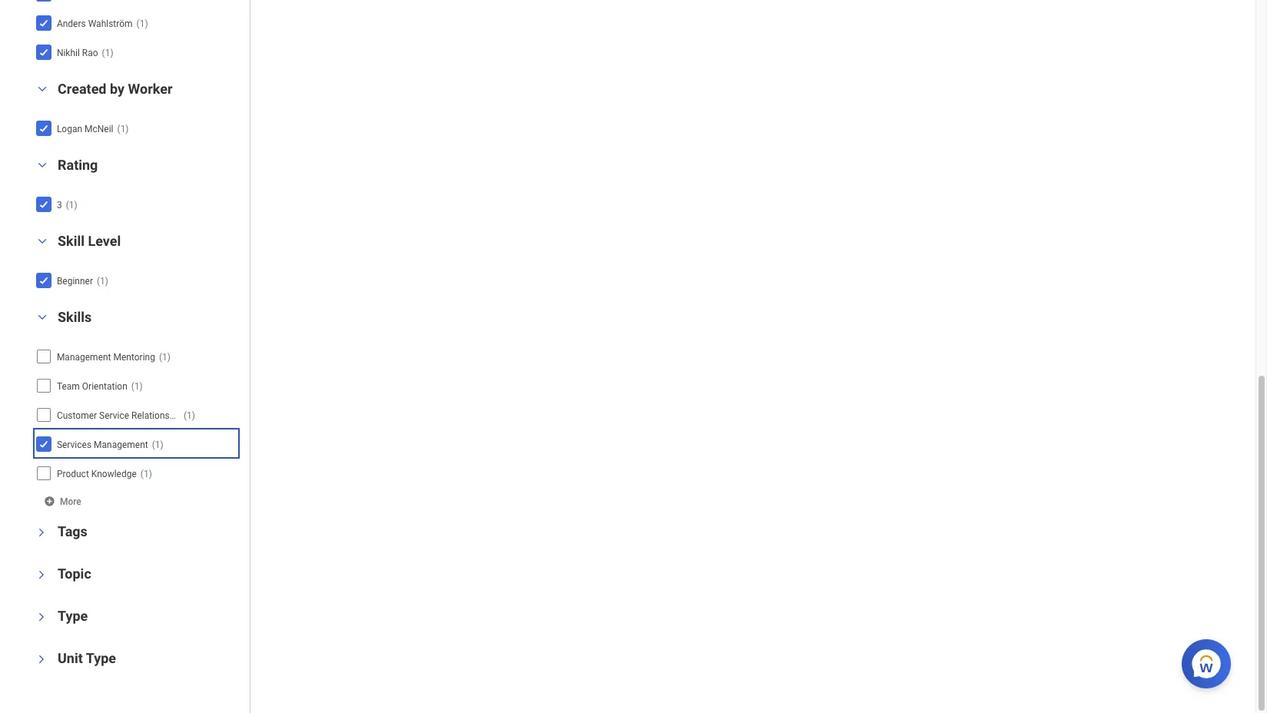 Task type: describe. For each thing, give the bounding box(es) containing it.
skills
[[58, 309, 92, 325]]

skills button
[[58, 309, 92, 325]]

worker
[[128, 81, 173, 97]]

(1) for beginner
[[97, 276, 108, 287]]

(1) for nikhil rao
[[102, 48, 113, 58]]

by
[[110, 81, 125, 97]]

(1) for customer service relationship management
[[184, 410, 195, 421]]

team orientation
[[57, 381, 127, 392]]

mcneil
[[85, 124, 113, 134]]

unit
[[58, 650, 83, 666]]

2 vertical spatial management
[[94, 439, 148, 450]]

skills tree
[[34, 343, 239, 486]]

management mentoring
[[57, 352, 155, 363]]

created by worker group
[[31, 80, 242, 144]]

mentoring
[[113, 352, 155, 363]]

service
[[99, 410, 129, 421]]

topic
[[58, 565, 91, 582]]

1 vertical spatial management
[[184, 410, 239, 421]]

tree containing anders wahlström
[[34, 0, 237, 65]]

filter search field
[[31, 0, 250, 684]]

(1) for 3
[[66, 200, 77, 210]]

(1) for team orientation
[[131, 381, 143, 392]]

3
[[57, 200, 62, 210]]

0 vertical spatial management
[[57, 352, 111, 363]]

more
[[60, 496, 81, 507]]

skills group
[[31, 308, 242, 511]]

wahlström
[[88, 18, 133, 29]]

tags
[[58, 523, 87, 539]]

chevron down image for skills
[[33, 312, 51, 323]]

check small image for rating
[[34, 195, 53, 213]]

rating
[[58, 157, 98, 173]]

services management
[[57, 439, 148, 450]]

knowledge
[[91, 469, 137, 479]]

check small image for anders
[[34, 14, 53, 32]]

services
[[57, 439, 92, 450]]

(1) for anders wahlström
[[136, 18, 148, 29]]

1 vertical spatial type
[[86, 650, 116, 666]]

chevron down image for topic
[[36, 565, 47, 584]]

skill level
[[58, 233, 121, 249]]

topic button
[[58, 565, 91, 582]]

more button
[[44, 495, 83, 508]]

anders
[[57, 18, 86, 29]]

chevron down image
[[36, 650, 47, 668]]



Task type: vqa. For each thing, say whether or not it's contained in the screenshot.
the Team Orientation
yes



Task type: locate. For each thing, give the bounding box(es) containing it.
chevron down image left created
[[33, 84, 51, 94]]

rao
[[82, 48, 98, 58]]

(1) right relationship
[[184, 410, 195, 421]]

chevron down image for skill level
[[33, 236, 51, 247]]

check small image inside skills tree
[[34, 435, 53, 453]]

team
[[57, 381, 80, 392]]

chevron down image inside rating group
[[33, 160, 51, 170]]

management right relationship
[[184, 410, 239, 421]]

chevron down image for created by worker
[[33, 84, 51, 94]]

0 vertical spatial check small image
[[34, 0, 53, 3]]

check small image left logan
[[34, 119, 53, 137]]

management up team orientation
[[57, 352, 111, 363]]

check small image left nikhil
[[34, 43, 53, 61]]

1 vertical spatial check small image
[[34, 14, 53, 32]]

created
[[58, 81, 106, 97]]

chevron down image inside created by worker group
[[33, 84, 51, 94]]

check small image inside created by worker group
[[34, 119, 53, 137]]

(1) inside rating group
[[66, 200, 77, 210]]

type
[[58, 608, 88, 624], [86, 650, 116, 666]]

management
[[57, 352, 111, 363], [184, 410, 239, 421], [94, 439, 148, 450]]

1 check small image from the top
[[34, 0, 53, 3]]

tree
[[34, 0, 237, 65]]

(1) down relationship
[[152, 439, 163, 450]]

chevron down image inside skills group
[[33, 312, 51, 323]]

rating button
[[58, 157, 98, 173]]

(1) inside created by worker group
[[117, 124, 129, 134]]

type button
[[58, 608, 88, 624]]

(1) right rao
[[102, 48, 113, 58]]

(1) right 3
[[66, 200, 77, 210]]

check small image left 3
[[34, 195, 53, 213]]

unit type
[[58, 650, 116, 666]]

check small image for skill level
[[34, 271, 53, 289]]

3 check small image from the top
[[34, 435, 53, 453]]

beginner
[[57, 276, 93, 287]]

4 check small image from the top
[[34, 271, 53, 289]]

management down service
[[94, 439, 148, 450]]

chevron down image
[[33, 84, 51, 94], [33, 160, 51, 170], [33, 236, 51, 247], [33, 312, 51, 323], [36, 523, 47, 542], [36, 565, 47, 584], [36, 608, 47, 626]]

check small image for services
[[34, 435, 53, 453]]

created by worker button
[[58, 81, 173, 97]]

(1) right beginner
[[97, 276, 108, 287]]

customer
[[57, 410, 97, 421]]

(1) right mentoring on the left
[[159, 352, 171, 363]]

logan
[[57, 124, 82, 134]]

unit type button
[[58, 650, 116, 666]]

(1) inside skill level group
[[97, 276, 108, 287]]

chevron down image left skills button
[[33, 312, 51, 323]]

1 check small image from the top
[[34, 43, 53, 61]]

product knowledge
[[57, 469, 137, 479]]

type down topic
[[58, 608, 88, 624]]

type right unit
[[86, 650, 116, 666]]

rating group
[[31, 156, 242, 220]]

chevron down image left rating in the top of the page
[[33, 160, 51, 170]]

check small image
[[34, 0, 53, 3], [34, 14, 53, 32], [34, 435, 53, 453]]

(1) right wahlström
[[136, 18, 148, 29]]

anders wahlström
[[57, 18, 133, 29]]

workday assistant region
[[1182, 633, 1237, 689]]

chevron down image left topic button at the left of the page
[[36, 565, 47, 584]]

check small image
[[34, 43, 53, 61], [34, 119, 53, 137], [34, 195, 53, 213], [34, 271, 53, 289]]

nikhil
[[57, 48, 80, 58]]

(1) for product knowledge
[[140, 469, 152, 479]]

created by worker
[[58, 81, 173, 97]]

(1) for logan mcneil
[[117, 124, 129, 134]]

(1) right knowledge
[[140, 469, 152, 479]]

tags button
[[58, 523, 87, 539]]

(1) for services management
[[152, 439, 163, 450]]

relationship
[[131, 410, 182, 421]]

(1) down mentoring on the left
[[131, 381, 143, 392]]

chevron down image left the tags button
[[36, 523, 47, 542]]

skill level button
[[58, 233, 121, 249]]

check small image inside skill level group
[[34, 271, 53, 289]]

check small image inside rating group
[[34, 195, 53, 213]]

product
[[57, 469, 89, 479]]

2 check small image from the top
[[34, 14, 53, 32]]

chevron down image inside skill level group
[[33, 236, 51, 247]]

check small image left beginner
[[34, 271, 53, 289]]

skill
[[58, 233, 85, 249]]

2 check small image from the top
[[34, 119, 53, 137]]

(1)
[[136, 18, 148, 29], [102, 48, 113, 58], [117, 124, 129, 134], [66, 200, 77, 210], [97, 276, 108, 287], [159, 352, 171, 363], [131, 381, 143, 392], [184, 410, 195, 421], [152, 439, 163, 450], [140, 469, 152, 479]]

2 vertical spatial check small image
[[34, 435, 53, 453]]

check small image for created by worker
[[34, 119, 53, 137]]

level
[[88, 233, 121, 249]]

nikhil rao
[[57, 48, 98, 58]]

customer service relationship management
[[57, 410, 239, 421]]

orientation
[[82, 381, 127, 392]]

chevron down image for tags
[[36, 523, 47, 542]]

chevron down image for rating
[[33, 160, 51, 170]]

chevron down image for type
[[36, 608, 47, 626]]

logan mcneil
[[57, 124, 113, 134]]

(1) right mcneil
[[117, 124, 129, 134]]

0 vertical spatial type
[[58, 608, 88, 624]]

(1) for management mentoring
[[159, 352, 171, 363]]

3 check small image from the top
[[34, 195, 53, 213]]

chevron down image left skill
[[33, 236, 51, 247]]

skill level group
[[31, 232, 242, 297]]

chevron down image left type button
[[36, 608, 47, 626]]



